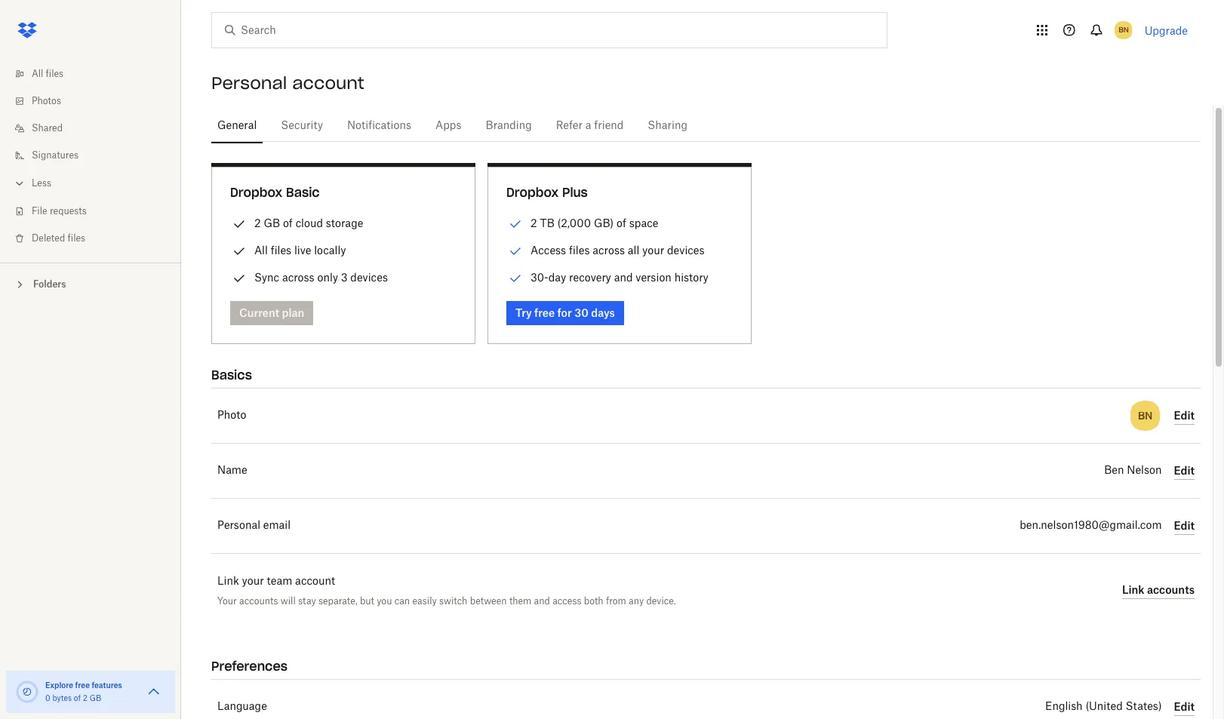 Task type: locate. For each thing, give the bounding box(es) containing it.
gb down dropbox basic
[[264, 217, 280, 229]]

dropbox left basic
[[230, 185, 282, 200]]

tb
[[540, 217, 555, 229]]

sharing
[[648, 121, 688, 131]]

files down (2,000
[[569, 244, 590, 257]]

all up the sync
[[254, 244, 268, 257]]

easily
[[412, 595, 437, 607]]

0 vertical spatial and
[[614, 271, 633, 284]]

0 horizontal spatial your
[[242, 577, 264, 587]]

recovery
[[569, 271, 611, 284]]

switch
[[439, 595, 467, 607]]

2 down dropbox basic
[[254, 217, 261, 229]]

free for try
[[534, 306, 555, 319]]

0 vertical spatial personal
[[211, 72, 287, 94]]

them
[[509, 595, 532, 607]]

1 recommended image from the top
[[506, 215, 525, 233]]

0 horizontal spatial 2
[[83, 695, 87, 703]]

bn button
[[1111, 18, 1136, 42]]

edit button
[[1174, 407, 1195, 425], [1174, 462, 1195, 480], [1174, 517, 1195, 535], [1174, 698, 1195, 716]]

link
[[217, 577, 239, 587], [1122, 583, 1145, 596]]

1 vertical spatial free
[[75, 681, 90, 690]]

1 vertical spatial devices
[[350, 271, 388, 284]]

2 gb of cloud storage
[[254, 217, 363, 229]]

0 horizontal spatial all
[[32, 69, 43, 78]]

0 vertical spatial devices
[[667, 244, 705, 257]]

1 vertical spatial your
[[242, 577, 264, 587]]

tab list
[[211, 106, 1201, 144]]

1 vertical spatial account
[[295, 577, 335, 587]]

account up stay
[[295, 577, 335, 587]]

1 horizontal spatial link
[[1122, 583, 1145, 596]]

files inside 'link'
[[46, 69, 63, 78]]

1 horizontal spatial 2
[[254, 217, 261, 229]]

1 vertical spatial across
[[282, 271, 314, 284]]

list
[[0, 51, 181, 263]]

0 vertical spatial recommended image
[[506, 215, 525, 233]]

4 edit button from the top
[[1174, 698, 1195, 716]]

dropbox plus
[[506, 185, 588, 200]]

2 right bytes
[[83, 695, 87, 703]]

1 vertical spatial bn
[[1138, 409, 1152, 423]]

link for link accounts
[[1122, 583, 1145, 596]]

1 horizontal spatial dropbox
[[506, 185, 559, 200]]

1 edit button from the top
[[1174, 407, 1195, 425]]

between
[[470, 595, 507, 607]]

account up security
[[292, 72, 364, 94]]

ben.nelson1980@gmail.com
[[1020, 521, 1162, 531]]

0 horizontal spatial link
[[217, 577, 239, 587]]

storage
[[326, 217, 363, 229]]

0 vertical spatial free
[[534, 306, 555, 319]]

your right the all
[[642, 244, 664, 257]]

across
[[593, 244, 625, 257], [282, 271, 314, 284]]

security tab
[[275, 108, 329, 144]]

basic
[[286, 185, 320, 200]]

3 edit from the top
[[1174, 519, 1195, 532]]

try free for 30 days button
[[506, 301, 624, 325]]

requests
[[50, 207, 87, 216]]

0 vertical spatial bn
[[1118, 25, 1129, 35]]

accounts for link
[[1147, 583, 1195, 596]]

plus
[[562, 185, 588, 200]]

live
[[294, 244, 311, 257]]

1 horizontal spatial your
[[642, 244, 664, 257]]

apps tab
[[429, 108, 468, 144]]

free left for
[[534, 306, 555, 319]]

free inside try free for 30 days button
[[534, 306, 555, 319]]

all for all files live locally
[[254, 244, 268, 257]]

0 horizontal spatial accounts
[[239, 595, 278, 607]]

recommended image left access
[[506, 242, 525, 260]]

and right them
[[534, 595, 550, 607]]

2 horizontal spatial 2
[[531, 217, 537, 229]]

dropbox image
[[12, 15, 42, 45]]

your left team
[[242, 577, 264, 587]]

1 vertical spatial personal
[[217, 521, 260, 531]]

0 vertical spatial across
[[593, 244, 625, 257]]

link accounts button
[[1122, 581, 1195, 599]]

of right gb) in the top of the page
[[617, 217, 626, 229]]

recommended image for 30-
[[506, 269, 525, 288]]

1 horizontal spatial accounts
[[1147, 583, 1195, 596]]

and down access files across all your devices
[[614, 271, 633, 284]]

0 horizontal spatial across
[[282, 271, 314, 284]]

2 dropbox from the left
[[506, 185, 559, 200]]

0 vertical spatial your
[[642, 244, 664, 257]]

all
[[628, 244, 639, 257]]

file requests
[[32, 207, 87, 216]]

dropbox up tb
[[506, 185, 559, 200]]

explore
[[45, 681, 73, 690]]

devices
[[667, 244, 705, 257], [350, 271, 388, 284]]

your
[[642, 244, 664, 257], [242, 577, 264, 587]]

recommended image
[[506, 215, 525, 233], [506, 242, 525, 260], [506, 269, 525, 288]]

personal left email
[[217, 521, 260, 531]]

file
[[32, 207, 47, 216]]

gb
[[264, 217, 280, 229], [90, 695, 101, 703]]

and
[[614, 271, 633, 284], [534, 595, 550, 607]]

all inside 'link'
[[32, 69, 43, 78]]

tab list containing general
[[211, 106, 1201, 144]]

sharing tab
[[642, 108, 694, 144]]

across left the all
[[593, 244, 625, 257]]

(united
[[1086, 702, 1123, 712]]

files left live
[[271, 244, 291, 257]]

0 vertical spatial all
[[32, 69, 43, 78]]

devices up history
[[667, 244, 705, 257]]

gb down features
[[90, 695, 101, 703]]

link inside button
[[1122, 583, 1145, 596]]

personal up general tab
[[211, 72, 287, 94]]

photos link
[[12, 88, 181, 115]]

0 horizontal spatial of
[[74, 695, 81, 703]]

separate,
[[318, 595, 357, 607]]

1 horizontal spatial gb
[[264, 217, 280, 229]]

dropbox
[[230, 185, 282, 200], [506, 185, 559, 200]]

0 horizontal spatial free
[[75, 681, 90, 690]]

all up photos
[[32, 69, 43, 78]]

1 horizontal spatial free
[[534, 306, 555, 319]]

but
[[360, 595, 374, 607]]

free inside "explore free features 0 bytes of 2 gb"
[[75, 681, 90, 690]]

2 recommended image from the top
[[506, 242, 525, 260]]

personal
[[211, 72, 287, 94], [217, 521, 260, 531]]

2
[[254, 217, 261, 229], [531, 217, 537, 229], [83, 695, 87, 703]]

access
[[553, 595, 581, 607]]

general tab
[[211, 108, 263, 144]]

free
[[534, 306, 555, 319], [75, 681, 90, 690]]

0 horizontal spatial bn
[[1118, 25, 1129, 35]]

bn up nelson
[[1138, 409, 1152, 423]]

2 edit from the top
[[1174, 464, 1195, 477]]

accounts inside button
[[1147, 583, 1195, 596]]

recommended image left tb
[[506, 215, 525, 233]]

0 horizontal spatial devices
[[350, 271, 388, 284]]

all for all files
[[32, 69, 43, 78]]

0 horizontal spatial and
[[534, 595, 550, 607]]

all
[[32, 69, 43, 78], [254, 244, 268, 257]]

shared link
[[12, 115, 181, 142]]

0 vertical spatial account
[[292, 72, 364, 94]]

of right bytes
[[74, 695, 81, 703]]

1 horizontal spatial all
[[254, 244, 268, 257]]

2 edit button from the top
[[1174, 462, 1195, 480]]

gb)
[[594, 217, 614, 229]]

0 horizontal spatial gb
[[90, 695, 101, 703]]

from
[[606, 595, 626, 607]]

3 recommended image from the top
[[506, 269, 525, 288]]

device.
[[646, 595, 676, 607]]

2 horizontal spatial of
[[617, 217, 626, 229]]

2 vertical spatial recommended image
[[506, 269, 525, 288]]

4 edit from the top
[[1174, 700, 1195, 713]]

bn
[[1118, 25, 1129, 35], [1138, 409, 1152, 423]]

files up photos
[[46, 69, 63, 78]]

gb inside "explore free features 0 bytes of 2 gb"
[[90, 695, 101, 703]]

files right deleted
[[68, 234, 85, 243]]

less
[[32, 179, 51, 188]]

sync
[[254, 271, 279, 284]]

3 edit button from the top
[[1174, 517, 1195, 535]]

of
[[283, 217, 293, 229], [617, 217, 626, 229], [74, 695, 81, 703]]

for
[[557, 306, 572, 319]]

1 vertical spatial all
[[254, 244, 268, 257]]

explore free features 0 bytes of 2 gb
[[45, 681, 122, 703]]

across down all files live locally
[[282, 271, 314, 284]]

recommended image left 30-
[[506, 269, 525, 288]]

devices right 3
[[350, 271, 388, 284]]

2 left tb
[[531, 217, 537, 229]]

1 horizontal spatial of
[[283, 217, 293, 229]]

locally
[[314, 244, 346, 257]]

accounts for your
[[239, 595, 278, 607]]

personal email
[[217, 521, 291, 531]]

accounts
[[1147, 583, 1195, 596], [239, 595, 278, 607]]

refer a friend tab
[[550, 108, 630, 144]]

both
[[584, 595, 604, 607]]

files
[[46, 69, 63, 78], [68, 234, 85, 243], [271, 244, 291, 257], [569, 244, 590, 257]]

signatures link
[[12, 142, 181, 169]]

free right explore
[[75, 681, 90, 690]]

1 vertical spatial gb
[[90, 695, 101, 703]]

1 horizontal spatial and
[[614, 271, 633, 284]]

1 horizontal spatial devices
[[667, 244, 705, 257]]

basics
[[211, 368, 252, 383]]

3
[[341, 271, 348, 284]]

bn left upgrade
[[1118, 25, 1129, 35]]

1 vertical spatial and
[[534, 595, 550, 607]]

photos
[[32, 97, 61, 106]]

0 horizontal spatial dropbox
[[230, 185, 282, 200]]

2 inside "explore free features 0 bytes of 2 gb"
[[83, 695, 87, 703]]

1 vertical spatial recommended image
[[506, 242, 525, 260]]

cloud
[[296, 217, 323, 229]]

1 dropbox from the left
[[230, 185, 282, 200]]

files inside "link"
[[68, 234, 85, 243]]

of left "cloud"
[[283, 217, 293, 229]]



Task type: vqa. For each thing, say whether or not it's contained in the screenshot.
Your accounts will stay separate, but you can easily switch between them and access both from any device.
yes



Task type: describe. For each thing, give the bounding box(es) containing it.
all files live locally
[[254, 244, 346, 257]]

list containing all files
[[0, 51, 181, 263]]

language
[[217, 702, 267, 712]]

0 vertical spatial gb
[[264, 217, 280, 229]]

recommended image for 2
[[506, 215, 525, 233]]

files for deleted files
[[68, 234, 85, 243]]

edit button for ben.nelson1980@gmail.com
[[1174, 517, 1195, 535]]

ben nelson
[[1104, 466, 1162, 476]]

english (united states)
[[1045, 702, 1162, 712]]

1 horizontal spatial across
[[593, 244, 625, 257]]

general
[[217, 121, 257, 131]]

deleted files
[[32, 234, 85, 243]]

team
[[267, 577, 292, 587]]

states)
[[1126, 702, 1162, 712]]

only
[[317, 271, 338, 284]]

preferences
[[211, 659, 288, 674]]

folders
[[33, 278, 66, 290]]

will
[[281, 595, 296, 607]]

dropbox for dropbox basic
[[230, 185, 282, 200]]

nelson
[[1127, 466, 1162, 476]]

ben
[[1104, 466, 1124, 476]]

deleted files link
[[12, 225, 181, 252]]

try
[[515, 306, 532, 319]]

2 for dropbox plus
[[531, 217, 537, 229]]

2 for dropbox basic
[[254, 217, 261, 229]]

30-
[[531, 271, 549, 284]]

upgrade
[[1145, 24, 1188, 37]]

stay
[[298, 595, 316, 607]]

(2,000
[[557, 217, 591, 229]]

dropbox basic
[[230, 185, 320, 200]]

less image
[[12, 176, 27, 191]]

upgrade link
[[1145, 24, 1188, 37]]

files for all files live locally
[[271, 244, 291, 257]]

version
[[636, 271, 672, 284]]

files for access files across all your devices
[[569, 244, 590, 257]]

refer
[[556, 121, 583, 131]]

personal for personal email
[[217, 521, 260, 531]]

folders button
[[0, 272, 181, 295]]

personal for personal account
[[211, 72, 287, 94]]

all files
[[32, 69, 63, 78]]

link your team account
[[217, 577, 335, 587]]

deleted
[[32, 234, 65, 243]]

refer a friend
[[556, 121, 624, 131]]

try free for 30 days
[[515, 306, 615, 319]]

you
[[377, 595, 392, 607]]

0
[[45, 695, 50, 703]]

branding tab
[[480, 108, 538, 144]]

notifications
[[347, 121, 411, 131]]

1 horizontal spatial bn
[[1138, 409, 1152, 423]]

Search text field
[[241, 22, 856, 38]]

files for all files
[[46, 69, 63, 78]]

notifications tab
[[341, 108, 417, 144]]

sync across only 3 devices
[[254, 271, 388, 284]]

apps
[[435, 121, 462, 131]]

edit for english (united states)
[[1174, 700, 1195, 713]]

days
[[591, 306, 615, 319]]

email
[[263, 521, 291, 531]]

edit for ben nelson
[[1174, 464, 1195, 477]]

space
[[629, 217, 659, 229]]

a
[[585, 121, 591, 131]]

link for link your team account
[[217, 577, 239, 587]]

recommended image for access
[[506, 242, 525, 260]]

access files across all your devices
[[531, 244, 705, 257]]

file requests link
[[12, 198, 181, 225]]

bn inside popup button
[[1118, 25, 1129, 35]]

day
[[549, 271, 566, 284]]

your
[[217, 595, 237, 607]]

of inside "explore free features 0 bytes of 2 gb"
[[74, 695, 81, 703]]

signatures
[[32, 151, 79, 160]]

30-day recovery and version history
[[531, 271, 708, 284]]

30
[[574, 306, 589, 319]]

can
[[394, 595, 410, 607]]

security
[[281, 121, 323, 131]]

english
[[1045, 702, 1083, 712]]

personal account
[[211, 72, 364, 94]]

branding
[[486, 121, 532, 131]]

friend
[[594, 121, 624, 131]]

link accounts
[[1122, 583, 1195, 596]]

dropbox for dropbox plus
[[506, 185, 559, 200]]

shared
[[32, 124, 63, 133]]

1 edit from the top
[[1174, 409, 1195, 422]]

features
[[92, 681, 122, 690]]

free for explore
[[75, 681, 90, 690]]

all files link
[[12, 60, 181, 88]]

name
[[217, 466, 247, 476]]

history
[[674, 271, 708, 284]]

quota usage element
[[15, 680, 39, 704]]

any
[[629, 595, 644, 607]]

edit button for english (united states)
[[1174, 698, 1195, 716]]

access
[[531, 244, 566, 257]]

photo
[[217, 411, 246, 421]]

bytes
[[52, 695, 72, 703]]

edit button for ben nelson
[[1174, 462, 1195, 480]]

edit for ben.nelson1980@gmail.com
[[1174, 519, 1195, 532]]

2 tb (2,000 gb) of space
[[531, 217, 659, 229]]



